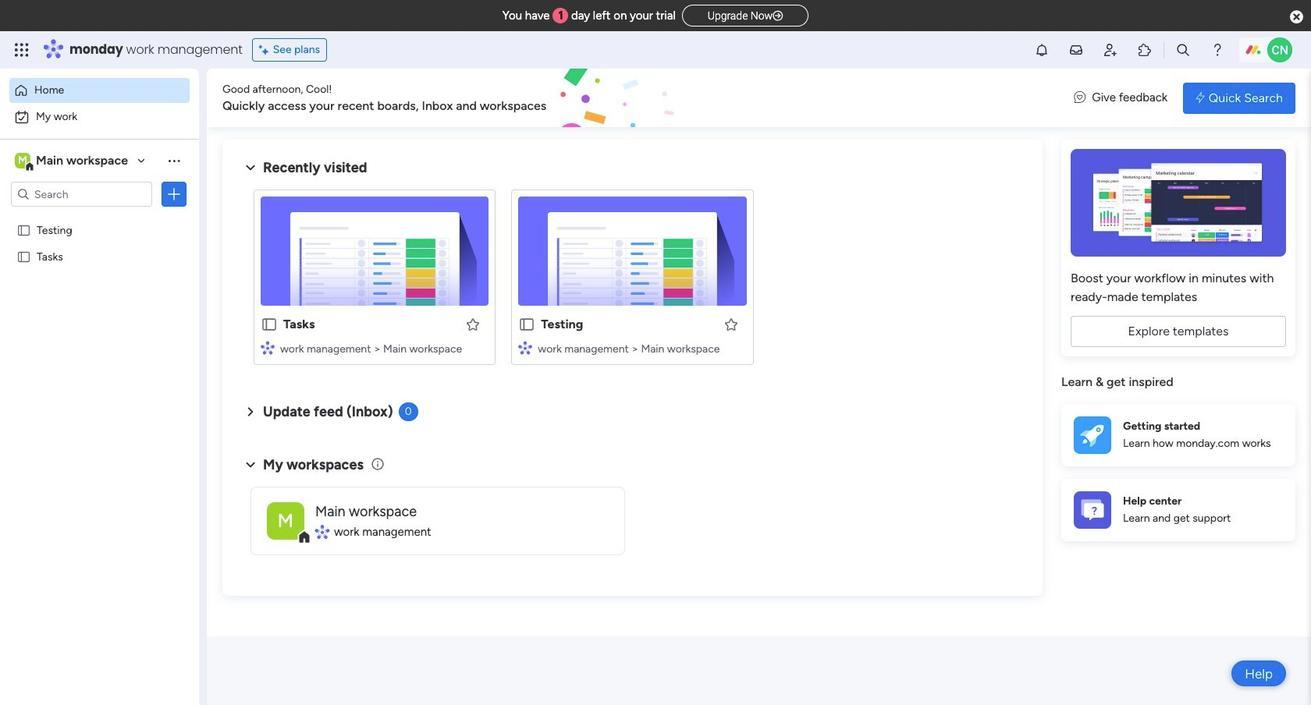 Task type: locate. For each thing, give the bounding box(es) containing it.
1 vertical spatial public board image
[[519, 316, 536, 333]]

close recently visited image
[[241, 159, 260, 177]]

add to favorites image
[[466, 317, 481, 332], [724, 317, 739, 332]]

0 horizontal spatial workspace image
[[15, 152, 30, 169]]

1 vertical spatial public board image
[[261, 316, 278, 333]]

options image
[[166, 187, 182, 202]]

help center element
[[1062, 479, 1296, 542]]

0 horizontal spatial public board image
[[16, 249, 31, 264]]

see plans image
[[259, 41, 273, 59]]

1 horizontal spatial public board image
[[519, 316, 536, 333]]

list box
[[0, 214, 199, 481]]

search everything image
[[1176, 42, 1192, 58]]

v2 bolt switch image
[[1196, 89, 1206, 107]]

0 vertical spatial public board image
[[16, 249, 31, 264]]

public board image
[[16, 249, 31, 264], [519, 316, 536, 333]]

notifications image
[[1035, 42, 1050, 58]]

1 horizontal spatial workspace image
[[267, 503, 305, 540]]

select product image
[[14, 42, 30, 58]]

workspace image
[[15, 152, 30, 169], [267, 503, 305, 540]]

0 horizontal spatial add to favorites image
[[466, 317, 481, 332]]

1 horizontal spatial public board image
[[261, 316, 278, 333]]

2 vertical spatial option
[[0, 216, 199, 219]]

public board image inside quick search results list box
[[519, 316, 536, 333]]

close my workspaces image
[[241, 456, 260, 475]]

1 horizontal spatial add to favorites image
[[724, 317, 739, 332]]

0 horizontal spatial public board image
[[16, 223, 31, 237]]

public board image
[[16, 223, 31, 237], [261, 316, 278, 333]]

open update feed (inbox) image
[[241, 403, 260, 422]]

0 vertical spatial workspace image
[[15, 152, 30, 169]]

templates image image
[[1076, 149, 1282, 257]]

option
[[9, 78, 190, 103], [9, 105, 190, 130], [0, 216, 199, 219]]



Task type: vqa. For each thing, say whether or not it's contained in the screenshot.
0 element
yes



Task type: describe. For each thing, give the bounding box(es) containing it.
1 vertical spatial option
[[9, 105, 190, 130]]

2 add to favorites image from the left
[[724, 317, 739, 332]]

help image
[[1210, 42, 1226, 58]]

0 element
[[399, 403, 418, 422]]

1 vertical spatial workspace image
[[267, 503, 305, 540]]

dapulse close image
[[1291, 9, 1304, 25]]

cool name image
[[1268, 37, 1293, 62]]

dapulse rightstroke image
[[773, 10, 783, 22]]

quick search results list box
[[241, 177, 1025, 384]]

workspace options image
[[166, 153, 182, 168]]

0 vertical spatial option
[[9, 78, 190, 103]]

update feed image
[[1069, 42, 1085, 58]]

1 add to favorites image from the left
[[466, 317, 481, 332]]

monday marketplace image
[[1138, 42, 1153, 58]]

workspace selection element
[[15, 151, 130, 172]]

v2 user feedback image
[[1075, 89, 1086, 107]]

Search in workspace field
[[33, 185, 130, 203]]

getting started element
[[1062, 404, 1296, 467]]

invite members image
[[1103, 42, 1119, 58]]

0 vertical spatial public board image
[[16, 223, 31, 237]]



